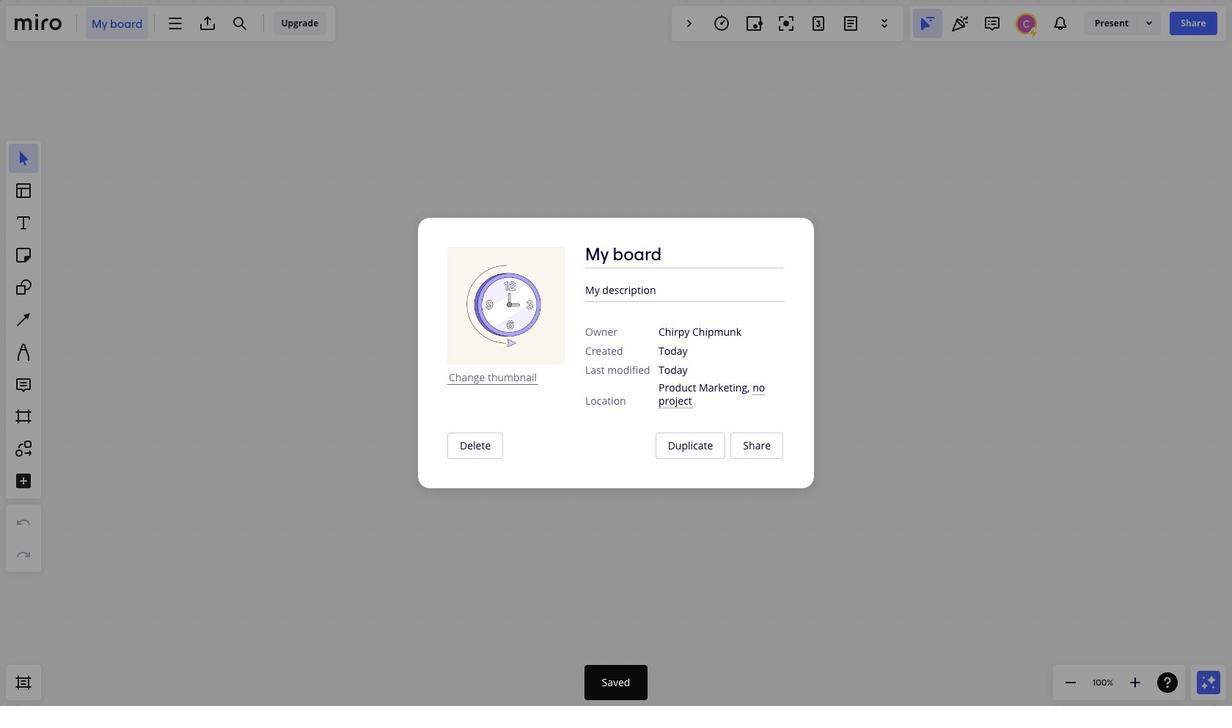 Task type: vqa. For each thing, say whether or not it's contained in the screenshot.
SPAGX icon
no



Task type: locate. For each thing, give the bounding box(es) containing it.
hide collaborators' cursors image
[[919, 15, 937, 32]]

None text field
[[586, 239, 784, 269]]

collaboration toolbar
[[672, 6, 904, 41]]

Description text field
[[586, 282, 785, 302]]

saved element
[[602, 676, 631, 690]]



Task type: describe. For each thing, give the bounding box(es) containing it.
comment image
[[984, 15, 1001, 32]]

communication toolbar
[[910, 6, 1227, 41]]

hide apps image
[[681, 15, 699, 32]]

board toolbar
[[6, 6, 335, 41]]

creation toolbar
[[6, 47, 41, 666]]



